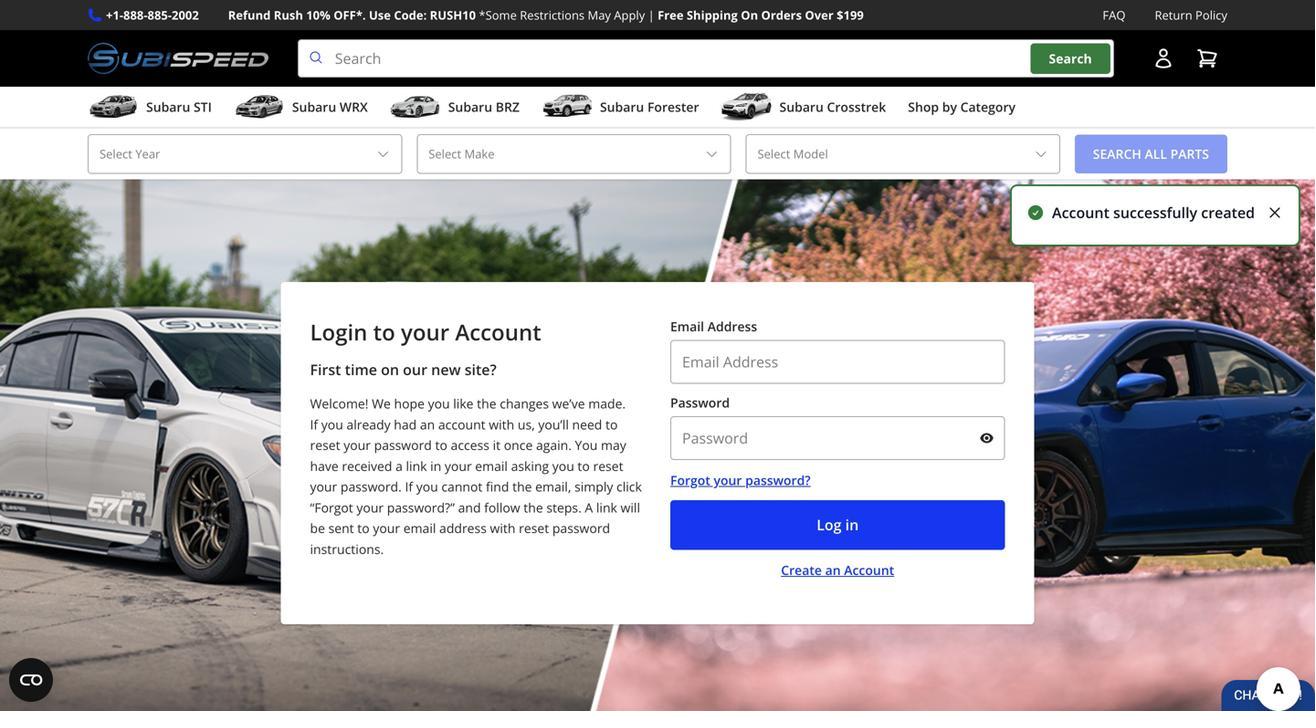 Task type: locate. For each thing, give the bounding box(es) containing it.
use
[[369, 7, 391, 23]]

rush10
[[430, 7, 476, 23]]

if up password?"
[[405, 478, 413, 496]]

it
[[493, 437, 501, 454]]

0 horizontal spatial link
[[406, 458, 427, 475]]

password down had
[[374, 437, 432, 454]]

1 vertical spatial password
[[553, 520, 611, 537]]

3 subaru from the left
[[448, 98, 493, 116]]

0 vertical spatial in
[[431, 458, 442, 475]]

account
[[439, 416, 486, 433]]

1 horizontal spatial email
[[475, 458, 508, 475]]

apply
[[614, 7, 645, 23]]

site?
[[465, 360, 497, 380]]

wrx
[[340, 98, 368, 116]]

an
[[420, 416, 435, 433], [826, 562, 841, 579]]

select model image
[[1034, 147, 1049, 162]]

shop by category button
[[909, 91, 1016, 127]]

you'll
[[539, 416, 569, 433]]

on
[[741, 7, 759, 23]]

1 horizontal spatial account
[[845, 562, 895, 579]]

1 vertical spatial reset
[[594, 458, 624, 475]]

your down have
[[310, 478, 337, 496]]

a collage of action shots of vehicles image
[[0, 180, 1316, 712]]

subispeed logo image
[[88, 39, 268, 78]]

you
[[428, 395, 450, 413], [321, 416, 343, 433], [553, 458, 575, 475], [416, 478, 438, 496]]

search input field
[[298, 39, 1115, 78]]

your right forgot
[[714, 472, 743, 489]]

subaru right a subaru crosstrek thumbnail image
[[780, 98, 824, 116]]

Email Address text field
[[671, 340, 1006, 384]]

you down again.
[[553, 458, 575, 475]]

return policy
[[1156, 7, 1228, 23]]

in right log
[[846, 515, 859, 535]]

subaru sti
[[146, 98, 212, 116]]

to up may on the bottom left of the page
[[606, 416, 618, 433]]

a subaru wrx thumbnail image image
[[234, 93, 285, 121]]

account left "successfully"
[[1053, 203, 1110, 223]]

with
[[489, 416, 515, 433], [490, 520, 516, 537]]

sti
[[194, 98, 212, 116]]

subaru for subaru sti
[[146, 98, 190, 116]]

you up password?"
[[416, 478, 438, 496]]

email down password?"
[[404, 520, 436, 537]]

the down email,
[[524, 499, 543, 517]]

1 vertical spatial if
[[405, 478, 413, 496]]

subaru left forester
[[600, 98, 645, 116]]

if down welcome! in the bottom of the page
[[310, 416, 318, 433]]

subaru left brz
[[448, 98, 493, 116]]

search button
[[1031, 43, 1111, 74]]

our
[[403, 360, 428, 380]]

0 vertical spatial an
[[420, 416, 435, 433]]

will
[[621, 499, 641, 517]]

0 vertical spatial password
[[374, 437, 432, 454]]

an inside welcome! we hope you like the changes we've made. if you already had an account with us, you'll need to reset your password to access it once again. you may have received a link in your email asking you to reset your password. if you cannot find the email, simply click "forgot your password?" and follow the steps. a link will be sent to your email address with reset password instructions.
[[420, 416, 435, 433]]

cannot
[[442, 478, 483, 496]]

welcome!
[[310, 395, 369, 413]]

1 vertical spatial in
[[846, 515, 859, 535]]

in inside the forgot your password? log in
[[846, 515, 859, 535]]

with down follow at the bottom left of the page
[[490, 520, 516, 537]]

0 vertical spatial if
[[310, 416, 318, 433]]

0 horizontal spatial an
[[420, 416, 435, 433]]

1 vertical spatial an
[[826, 562, 841, 579]]

subaru wrx button
[[234, 91, 368, 127]]

0 horizontal spatial reset
[[310, 437, 341, 454]]

1 vertical spatial with
[[490, 520, 516, 537]]

the right like
[[477, 395, 497, 413]]

refund rush 10% off*. use code: rush10 *some restrictions may apply | free shipping on orders over $199
[[228, 7, 864, 23]]

1 subaru from the left
[[146, 98, 190, 116]]

0 vertical spatial reset
[[310, 437, 341, 454]]

password?
[[746, 472, 811, 489]]

0 horizontal spatial in
[[431, 458, 442, 475]]

code:
[[394, 7, 427, 23]]

in
[[431, 458, 442, 475], [846, 515, 859, 535]]

+1-
[[106, 7, 123, 23]]

in right a
[[431, 458, 442, 475]]

access
[[451, 437, 490, 454]]

select year image
[[376, 147, 390, 162]]

notifications (f8) region
[[996, 170, 1316, 261]]

you down welcome! in the bottom of the page
[[321, 416, 343, 433]]

subaru left wrx
[[292, 98, 337, 116]]

us,
[[518, 416, 535, 433]]

account
[[1053, 203, 1110, 223], [455, 318, 542, 347], [845, 562, 895, 579]]

welcome! we hope you like the changes we've made. if you already had an account with us, you'll need to reset your password to access it once again. you may have received a link in your email asking you to reset your password. if you cannot find the email, simply click "forgot your password?" and follow the steps. a link will be sent to your email address with reset password instructions.
[[310, 395, 642, 558]]

may
[[588, 7, 611, 23]]

2 vertical spatial the
[[524, 499, 543, 517]]

2 subaru from the left
[[292, 98, 337, 116]]

password.
[[341, 478, 402, 496]]

email down it
[[475, 458, 508, 475]]

shop
[[909, 98, 940, 116]]

1 horizontal spatial in
[[846, 515, 859, 535]]

created
[[1202, 203, 1256, 223]]

if
[[310, 416, 318, 433], [405, 478, 413, 496]]

with up it
[[489, 416, 515, 433]]

a subaru sti thumbnail image image
[[88, 93, 139, 121]]

+1-888-885-2002 link
[[106, 5, 199, 25]]

subaru left the 'sti'
[[146, 98, 190, 116]]

login
[[310, 318, 368, 347]]

2 horizontal spatial account
[[1053, 203, 1110, 223]]

2 horizontal spatial reset
[[594, 458, 624, 475]]

create
[[782, 562, 822, 579]]

subaru forester
[[600, 98, 700, 116]]

over
[[806, 7, 834, 23]]

1 vertical spatial link
[[597, 499, 618, 517]]

create an account link
[[782, 562, 895, 580]]

a subaru brz thumbnail image image
[[390, 93, 441, 121]]

the down asking
[[513, 478, 532, 496]]

refund
[[228, 7, 271, 23]]

button image
[[1153, 48, 1175, 70]]

1 vertical spatial email
[[404, 520, 436, 537]]

$199
[[837, 7, 864, 23]]

1 vertical spatial account
[[455, 318, 542, 347]]

reset down may on the bottom left of the page
[[594, 458, 624, 475]]

to
[[373, 318, 396, 347], [606, 416, 618, 433], [435, 437, 448, 454], [578, 458, 590, 475], [358, 520, 370, 537]]

your inside the forgot your password? log in
[[714, 472, 743, 489]]

email
[[671, 318, 705, 335]]

1 horizontal spatial if
[[405, 478, 413, 496]]

orders
[[762, 7, 802, 23]]

crosstrek
[[828, 98, 887, 116]]

2 vertical spatial reset
[[519, 520, 549, 537]]

0 vertical spatial account
[[1053, 203, 1110, 223]]

0 horizontal spatial if
[[310, 416, 318, 433]]

password
[[671, 394, 730, 412]]

reset down steps.
[[519, 520, 549, 537]]

subaru sti button
[[88, 91, 212, 127]]

search
[[1050, 50, 1093, 67]]

to down you in the bottom of the page
[[578, 458, 590, 475]]

5 subaru from the left
[[780, 98, 824, 116]]

account inside status
[[1053, 203, 1110, 223]]

an right had
[[420, 416, 435, 433]]

log in button
[[671, 501, 1006, 551]]

account down log in "button"
[[845, 562, 895, 579]]

time
[[345, 360, 377, 380]]

reset up have
[[310, 437, 341, 454]]

reset
[[310, 437, 341, 454], [594, 458, 624, 475], [519, 520, 549, 537]]

an right 'create'
[[826, 562, 841, 579]]

password down a
[[553, 520, 611, 537]]

open widget image
[[9, 659, 53, 703]]

password
[[374, 437, 432, 454], [553, 520, 611, 537]]

email,
[[536, 478, 572, 496]]

*some
[[479, 7, 517, 23]]

brz
[[496, 98, 520, 116]]

select make image
[[705, 147, 720, 162]]

account up site?
[[455, 318, 542, 347]]

on
[[381, 360, 399, 380]]

your down password.
[[357, 499, 384, 517]]

0 vertical spatial the
[[477, 395, 497, 413]]

4 subaru from the left
[[600, 98, 645, 116]]

link
[[406, 458, 427, 475], [597, 499, 618, 517]]

by
[[943, 98, 958, 116]]



Task type: describe. For each thing, give the bounding box(es) containing it.
have
[[310, 458, 339, 475]]

0 vertical spatial link
[[406, 458, 427, 475]]

free
[[658, 7, 684, 23]]

received
[[342, 458, 392, 475]]

faq
[[1103, 7, 1126, 23]]

your down password?"
[[373, 520, 400, 537]]

be
[[310, 520, 325, 537]]

2002
[[172, 7, 199, 23]]

hope
[[394, 395, 425, 413]]

you left like
[[428, 395, 450, 413]]

+1-888-885-2002
[[106, 7, 199, 23]]

2 vertical spatial account
[[845, 562, 895, 579]]

1 horizontal spatial reset
[[519, 520, 549, 537]]

forgot your password? log in
[[671, 472, 859, 535]]

Select Make button
[[417, 134, 732, 174]]

sent
[[329, 520, 354, 537]]

may
[[601, 437, 627, 454]]

"forgot
[[310, 499, 353, 517]]

your up 'cannot'
[[445, 458, 472, 475]]

subaru crosstrek button
[[722, 91, 887, 127]]

|
[[648, 7, 655, 23]]

already
[[347, 416, 391, 433]]

shipping
[[687, 7, 738, 23]]

subaru crosstrek
[[780, 98, 887, 116]]

Select Year button
[[88, 134, 402, 174]]

follow
[[484, 499, 521, 517]]

password?"
[[387, 499, 455, 517]]

we've
[[553, 395, 585, 413]]

Password password field
[[671, 417, 1006, 461]]

asking
[[511, 458, 549, 475]]

made.
[[589, 395, 626, 413]]

subaru brz button
[[390, 91, 520, 127]]

and
[[458, 499, 481, 517]]

rush
[[274, 7, 303, 23]]

a subaru crosstrek thumbnail image image
[[722, 93, 773, 121]]

a subaru forester thumbnail image image
[[542, 93, 593, 121]]

0 horizontal spatial email
[[404, 520, 436, 537]]

you
[[575, 437, 598, 454]]

0 vertical spatial email
[[475, 458, 508, 475]]

0 vertical spatial with
[[489, 416, 515, 433]]

1 horizontal spatial an
[[826, 562, 841, 579]]

category
[[961, 98, 1016, 116]]

toggle password visibility image
[[980, 431, 995, 446]]

1 horizontal spatial password
[[553, 520, 611, 537]]

log
[[817, 515, 842, 535]]

1 horizontal spatial link
[[597, 499, 618, 517]]

to up on
[[373, 318, 396, 347]]

your up our
[[401, 318, 450, 347]]

Select Model button
[[746, 134, 1061, 174]]

forgot
[[671, 472, 711, 489]]

like
[[454, 395, 474, 413]]

subaru for subaru crosstrek
[[780, 98, 824, 116]]

return
[[1156, 7, 1193, 23]]

need
[[573, 416, 603, 433]]

successfully
[[1114, 203, 1198, 223]]

your up received
[[344, 437, 371, 454]]

address
[[708, 318, 758, 335]]

again.
[[536, 437, 572, 454]]

888-
[[123, 7, 148, 23]]

885-
[[148, 7, 172, 23]]

1 vertical spatial the
[[513, 478, 532, 496]]

subaru for subaru brz
[[448, 98, 493, 116]]

create an account
[[782, 562, 895, 579]]

account successfully created status
[[1011, 185, 1301, 247]]

find
[[486, 478, 509, 496]]

steps.
[[547, 499, 582, 517]]

subaru for subaru forester
[[600, 98, 645, 116]]

new
[[431, 360, 461, 380]]

0 horizontal spatial password
[[374, 437, 432, 454]]

changes
[[500, 395, 549, 413]]

shop by category
[[909, 98, 1016, 116]]

restrictions
[[520, 7, 585, 23]]

subaru for subaru wrx
[[292, 98, 337, 116]]

first time on our new site?
[[310, 360, 497, 380]]

return policy link
[[1156, 5, 1228, 25]]

faq link
[[1103, 5, 1126, 25]]

a
[[585, 499, 593, 517]]

to right sent on the left bottom of the page
[[358, 520, 370, 537]]

0 horizontal spatial account
[[455, 318, 542, 347]]

address
[[440, 520, 487, 537]]

subaru brz
[[448, 98, 520, 116]]

policy
[[1196, 7, 1228, 23]]

forester
[[648, 98, 700, 116]]

forgot your password? link
[[671, 472, 1006, 490]]

subaru forester button
[[542, 91, 700, 127]]

subaru wrx
[[292, 98, 368, 116]]

a
[[396, 458, 403, 475]]

email address
[[671, 318, 758, 335]]

had
[[394, 416, 417, 433]]

first
[[310, 360, 341, 380]]

simply
[[575, 478, 614, 496]]

instructions.
[[310, 541, 384, 558]]

login to your account
[[310, 318, 542, 347]]

to left access
[[435, 437, 448, 454]]

in inside welcome! we hope you like the changes we've made. if you already had an account with us, you'll need to reset your password to access it once again. you may have received a link in your email asking you to reset your password. if you cannot find the email, simply click "forgot your password?" and follow the steps. a link will be sent to your email address with reset password instructions.
[[431, 458, 442, 475]]



Task type: vqa. For each thing, say whether or not it's contained in the screenshot.
Free
yes



